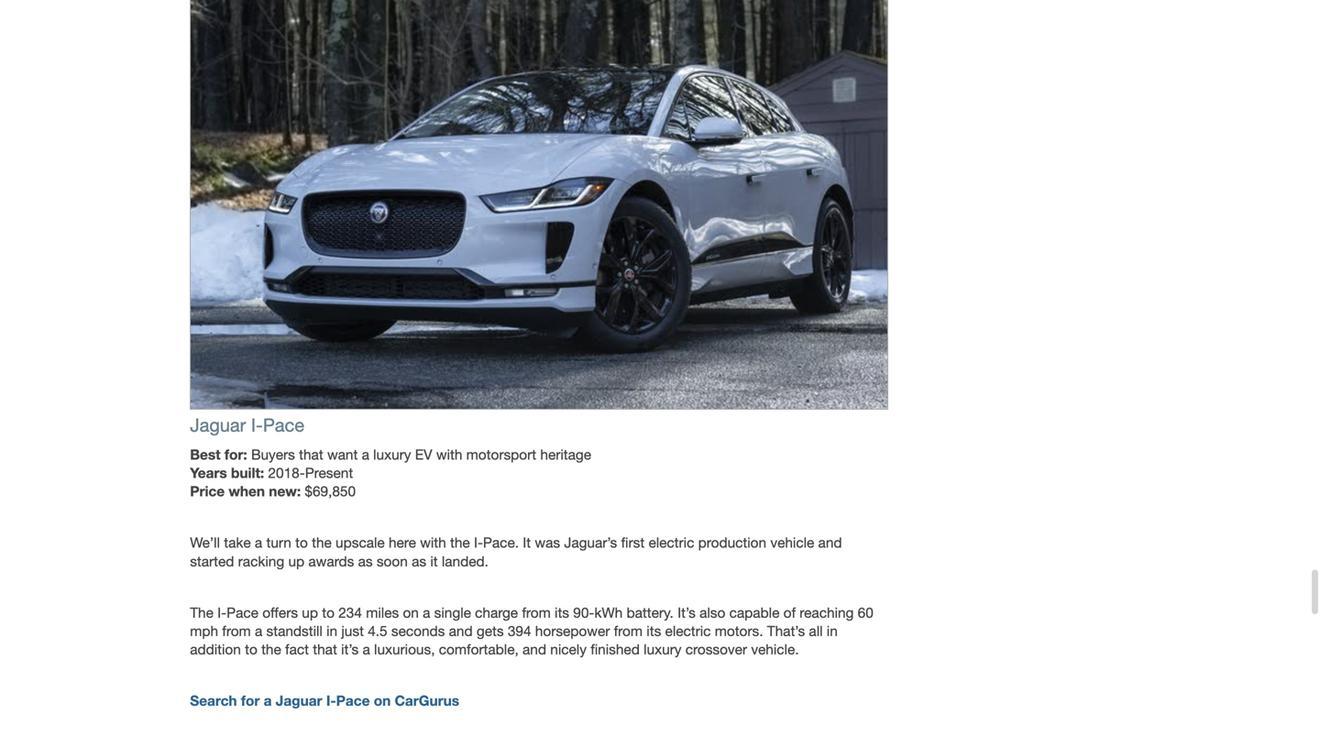 Task type: locate. For each thing, give the bounding box(es) containing it.
on left cargurus
[[374, 693, 391, 710]]

in right all
[[827, 623, 838, 640]]

single
[[434, 605, 471, 621]]

luxury
[[373, 447, 411, 463], [644, 642, 682, 658]]

the i-pace offers up to 234 miles on a single charge from its 90-kwh battery. it's also capable of reaching 60 mph from a standstill in just 4.5 seconds and gets 394 horsepower from its electric motors. that's all in addition to the fact that it's a luxurious, comfortable, and nicely finished luxury crossover vehicle.
[[190, 605, 874, 658]]

a right want
[[362, 447, 370, 463]]

and right vehicle
[[819, 535, 843, 551]]

a inside best for: buyers that want a luxury ev with motorsport heritage years built: 2018-present price when new: $69,850
[[362, 447, 370, 463]]

up inside the i-pace offers up to 234 miles on a single charge from its 90-kwh battery. it's also capable of reaching 60 mph from a standstill in just 4.5 seconds and gets 394 horsepower from its electric motors. that's all in addition to the fact that it's a luxurious, comfortable, and nicely finished luxury crossover vehicle.
[[302, 605, 318, 621]]

present
[[305, 465, 353, 482]]

1 horizontal spatial on
[[403, 605, 419, 621]]

1 horizontal spatial luxury
[[644, 642, 682, 658]]

0 vertical spatial jaguar
[[190, 415, 246, 436]]

1 vertical spatial to
[[322, 605, 335, 621]]

built:
[[231, 465, 264, 482]]

crossover
[[686, 642, 748, 658]]

0 horizontal spatial luxury
[[373, 447, 411, 463]]

and down single
[[449, 623, 473, 640]]

i- inside the i-pace offers up to 234 miles on a single charge from its 90-kwh battery. it's also capable of reaching 60 mph from a standstill in just 4.5 seconds and gets 394 horsepower from its electric motors. that's all in addition to the fact that it's a luxurious, comfortable, and nicely finished luxury crossover vehicle.
[[218, 605, 227, 621]]

1 horizontal spatial to
[[295, 535, 308, 551]]

0 vertical spatial electric
[[649, 535, 695, 551]]

1 horizontal spatial its
[[647, 623, 662, 640]]

1 vertical spatial luxury
[[644, 642, 682, 658]]

a
[[362, 447, 370, 463], [255, 535, 263, 551], [423, 605, 431, 621], [255, 623, 263, 640], [363, 642, 370, 658], [264, 693, 272, 710]]

0 horizontal spatial and
[[449, 623, 473, 640]]

0 vertical spatial on
[[403, 605, 419, 621]]

electric right first
[[649, 535, 695, 551]]

standstill
[[266, 623, 323, 640]]

to
[[295, 535, 308, 551], [322, 605, 335, 621], [245, 642, 258, 658]]

it
[[523, 535, 531, 551]]

1 in from the left
[[327, 623, 338, 640]]

search for a jaguar i-pace on cargurus
[[190, 693, 460, 710]]

with right the ev
[[436, 447, 463, 463]]

to right addition
[[245, 642, 258, 658]]

pace left offers
[[227, 605, 259, 621]]

0 vertical spatial its
[[555, 605, 570, 621]]

jaguar
[[190, 415, 246, 436], [276, 693, 322, 710]]

pace down it's
[[336, 693, 370, 710]]

2 as from the left
[[412, 553, 427, 570]]

2 horizontal spatial and
[[819, 535, 843, 551]]

with
[[436, 447, 463, 463], [420, 535, 446, 551]]

the up awards at the left bottom of page
[[312, 535, 332, 551]]

jaguar i-pace
[[190, 415, 305, 436]]

2 vertical spatial pace
[[336, 693, 370, 710]]

0 horizontal spatial pace
[[227, 605, 259, 621]]

a right it's
[[363, 642, 370, 658]]

pace up buyers
[[263, 415, 305, 436]]

buyers
[[251, 447, 295, 463]]

jaguar right for on the bottom of the page
[[276, 693, 322, 710]]

in left the just
[[327, 623, 338, 640]]

with up it
[[420, 535, 446, 551]]

fact
[[285, 642, 309, 658]]

its up horsepower
[[555, 605, 570, 621]]

electric
[[649, 535, 695, 551], [666, 623, 711, 640]]

all
[[809, 623, 823, 640]]

0 horizontal spatial in
[[327, 623, 338, 640]]

started
[[190, 553, 234, 570]]

0 vertical spatial with
[[436, 447, 463, 463]]

1 vertical spatial electric
[[666, 623, 711, 640]]

as left it
[[412, 553, 427, 570]]

1 horizontal spatial pace
[[263, 415, 305, 436]]

from
[[522, 605, 551, 621], [222, 623, 251, 640], [614, 623, 643, 640]]

up down turn on the bottom left
[[288, 553, 305, 570]]

pace inside the i-pace offers up to 234 miles on a single charge from its 90-kwh battery. it's also capable of reaching 60 mph from a standstill in just 4.5 seconds and gets 394 horsepower from its electric motors. that's all in addition to the fact that it's a luxurious, comfortable, and nicely finished luxury crossover vehicle.
[[227, 605, 259, 621]]

up
[[288, 553, 305, 570], [302, 605, 318, 621]]

on
[[403, 605, 419, 621], [374, 693, 391, 710]]

was
[[535, 535, 560, 551]]

1 horizontal spatial and
[[523, 642, 547, 658]]

pace
[[263, 415, 305, 436], [227, 605, 259, 621], [336, 693, 370, 710]]

want
[[327, 447, 358, 463]]

to left 234
[[322, 605, 335, 621]]

234
[[339, 605, 362, 621]]

0 horizontal spatial to
[[245, 642, 258, 658]]

on inside the i-pace offers up to 234 miles on a single charge from its 90-kwh battery. it's also capable of reaching 60 mph from a standstill in just 4.5 seconds and gets 394 horsepower from its electric motors. that's all in addition to the fact that it's a luxurious, comfortable, and nicely finished luxury crossover vehicle.
[[403, 605, 419, 621]]

0 vertical spatial luxury
[[373, 447, 411, 463]]

0 horizontal spatial as
[[358, 553, 373, 570]]

that inside best for: buyers that want a luxury ev with motorsport heritage years built: 2018-present price when new: $69,850
[[299, 447, 323, 463]]

from up addition
[[222, 623, 251, 640]]

heritage
[[541, 447, 592, 463]]

its down battery.
[[647, 623, 662, 640]]

1 vertical spatial pace
[[227, 605, 259, 621]]

that left it's
[[313, 642, 337, 658]]

the left fact
[[261, 642, 281, 658]]

with inside we'll take a turn to the upscale here with the i-pace. it was jaguar's first electric production vehicle and started racking up awards as soon as it landed.
[[420, 535, 446, 551]]

electric down it's
[[666, 623, 711, 640]]

i-
[[251, 415, 263, 436], [474, 535, 483, 551], [218, 605, 227, 621], [326, 693, 336, 710]]

1 vertical spatial jaguar
[[276, 693, 322, 710]]

the up landed.
[[450, 535, 470, 551]]

2018-
[[268, 465, 305, 482]]

luxury inside best for: buyers that want a luxury ev with motorsport heritage years built: 2018-present price when new: $69,850
[[373, 447, 411, 463]]

take
[[224, 535, 251, 551]]

the
[[312, 535, 332, 551], [450, 535, 470, 551], [261, 642, 281, 658]]

1 vertical spatial with
[[420, 535, 446, 551]]

up up standstill
[[302, 605, 318, 621]]

2 horizontal spatial to
[[322, 605, 335, 621]]

1 vertical spatial on
[[374, 693, 391, 710]]

as down upscale
[[358, 553, 373, 570]]

1 vertical spatial up
[[302, 605, 318, 621]]

1 horizontal spatial jaguar
[[276, 693, 322, 710]]

capable
[[730, 605, 780, 621]]

motorsport
[[467, 447, 537, 463]]

0 horizontal spatial on
[[374, 693, 391, 710]]

that up present
[[299, 447, 323, 463]]

0 vertical spatial up
[[288, 553, 305, 570]]

miles
[[366, 605, 399, 621]]

a right for on the bottom of the page
[[264, 693, 272, 710]]

ev
[[415, 447, 433, 463]]

and
[[819, 535, 843, 551], [449, 623, 473, 640], [523, 642, 547, 658]]

to inside we'll take a turn to the upscale here with the i-pace. it was jaguar's first electric production vehicle and started racking up awards as soon as it landed.
[[295, 535, 308, 551]]

a up racking
[[255, 535, 263, 551]]

to right turn on the bottom left
[[295, 535, 308, 551]]

production
[[699, 535, 767, 551]]

for:
[[225, 446, 247, 463]]

first
[[621, 535, 645, 551]]

luxury down battery.
[[644, 642, 682, 658]]

1 horizontal spatial as
[[412, 553, 427, 570]]

that
[[299, 447, 323, 463], [313, 642, 337, 658]]

1 horizontal spatial in
[[827, 623, 838, 640]]

and inside we'll take a turn to the upscale here with the i-pace. it was jaguar's first electric production vehicle and started racking up awards as soon as it landed.
[[819, 535, 843, 551]]

jaguar up best
[[190, 415, 246, 436]]

with inside best for: buyers that want a luxury ev with motorsport heritage years built: 2018-present price when new: $69,850
[[436, 447, 463, 463]]

0 horizontal spatial the
[[261, 642, 281, 658]]

2 vertical spatial to
[[245, 642, 258, 658]]

0 vertical spatial and
[[819, 535, 843, 551]]

2 vertical spatial and
[[523, 642, 547, 658]]

on up seconds
[[403, 605, 419, 621]]

luxury left the ev
[[373, 447, 411, 463]]

a down offers
[[255, 623, 263, 640]]

2 horizontal spatial pace
[[336, 693, 370, 710]]

1 vertical spatial that
[[313, 642, 337, 658]]

and down 394
[[523, 642, 547, 658]]

as
[[358, 553, 373, 570], [412, 553, 427, 570]]

0 vertical spatial pace
[[263, 415, 305, 436]]

4.5
[[368, 623, 388, 640]]

in
[[327, 623, 338, 640], [827, 623, 838, 640]]

gets
[[477, 623, 504, 640]]

from up 394
[[522, 605, 551, 621]]

0 vertical spatial to
[[295, 535, 308, 551]]

best for: buyers that want a luxury ev with motorsport heritage years built: 2018-present price when new: $69,850
[[190, 446, 592, 500]]

from up finished
[[614, 623, 643, 640]]

its
[[555, 605, 570, 621], [647, 623, 662, 640]]

0 vertical spatial that
[[299, 447, 323, 463]]



Task type: describe. For each thing, give the bounding box(es) containing it.
a up seconds
[[423, 605, 431, 621]]

$69,850
[[305, 483, 356, 500]]

here
[[389, 535, 416, 551]]

it's
[[678, 605, 696, 621]]

1 vertical spatial and
[[449, 623, 473, 640]]

1 horizontal spatial from
[[522, 605, 551, 621]]

90-
[[574, 605, 595, 621]]

horsepower
[[535, 623, 610, 640]]

2019 jaguar i-pace preview summaryimage image
[[190, 0, 889, 410]]

search for a jaguar i-pace on cargurus link
[[190, 693, 460, 710]]

finished
[[591, 642, 640, 658]]

new:
[[269, 483, 301, 500]]

it's
[[341, 642, 359, 658]]

it
[[430, 553, 438, 570]]

racking
[[238, 553, 285, 570]]

1 horizontal spatial the
[[312, 535, 332, 551]]

electric inside we'll take a turn to the upscale here with the i-pace. it was jaguar's first electric production vehicle and started racking up awards as soon as it landed.
[[649, 535, 695, 551]]

mph
[[190, 623, 218, 640]]

landed.
[[442, 553, 489, 570]]

of
[[784, 605, 796, 621]]

also
[[700, 605, 726, 621]]

pace for jaguar
[[263, 415, 305, 436]]

when
[[229, 483, 265, 500]]

that inside the i-pace offers up to 234 miles on a single charge from its 90-kwh battery. it's also capable of reaching 60 mph from a standstill in just 4.5 seconds and gets 394 horsepower from its electric motors. that's all in addition to the fact that it's a luxurious, comfortable, and nicely finished luxury crossover vehicle.
[[313, 642, 337, 658]]

electric inside the i-pace offers up to 234 miles on a single charge from its 90-kwh battery. it's also capable of reaching 60 mph from a standstill in just 4.5 seconds and gets 394 horsepower from its electric motors. that's all in addition to the fact that it's a luxurious, comfortable, and nicely finished luxury crossover vehicle.
[[666, 623, 711, 640]]

price
[[190, 483, 225, 500]]

2 in from the left
[[827, 623, 838, 640]]

years
[[190, 465, 227, 482]]

1 vertical spatial its
[[647, 623, 662, 640]]

the inside the i-pace offers up to 234 miles on a single charge from its 90-kwh battery. it's also capable of reaching 60 mph from a standstill in just 4.5 seconds and gets 394 horsepower from its electric motors. that's all in addition to the fact that it's a luxurious, comfortable, and nicely finished luxury crossover vehicle.
[[261, 642, 281, 658]]

60
[[858, 605, 874, 621]]

0 horizontal spatial its
[[555, 605, 570, 621]]

we'll take a turn to the upscale here with the i-pace. it was jaguar's first electric production vehicle and started racking up awards as soon as it landed.
[[190, 535, 843, 570]]

luxurious,
[[374, 642, 435, 658]]

motors.
[[715, 623, 764, 640]]

soon
[[377, 553, 408, 570]]

jaguar's
[[564, 535, 618, 551]]

vehicle.
[[752, 642, 799, 658]]

for
[[241, 693, 260, 710]]

cargurus
[[395, 693, 460, 710]]

upscale
[[336, 535, 385, 551]]

up inside we'll take a turn to the upscale here with the i-pace. it was jaguar's first electric production vehicle and started racking up awards as soon as it landed.
[[288, 553, 305, 570]]

we'll
[[190, 535, 220, 551]]

awards
[[309, 553, 354, 570]]

the
[[190, 605, 214, 621]]

kwh
[[595, 605, 623, 621]]

charge
[[475, 605, 518, 621]]

pace.
[[483, 535, 519, 551]]

seconds
[[392, 623, 445, 640]]

2 horizontal spatial the
[[450, 535, 470, 551]]

2 horizontal spatial from
[[614, 623, 643, 640]]

battery.
[[627, 605, 674, 621]]

vehicle
[[771, 535, 815, 551]]

0 horizontal spatial from
[[222, 623, 251, 640]]

addition
[[190, 642, 241, 658]]

with for it
[[420, 535, 446, 551]]

394
[[508, 623, 532, 640]]

that's
[[768, 623, 805, 640]]

offers
[[263, 605, 298, 621]]

luxury inside the i-pace offers up to 234 miles on a single charge from its 90-kwh battery. it's also capable of reaching 60 mph from a standstill in just 4.5 seconds and gets 394 horsepower from its electric motors. that's all in addition to the fact that it's a luxurious, comfortable, and nicely finished luxury crossover vehicle.
[[644, 642, 682, 658]]

with for built:
[[436, 447, 463, 463]]

pace for the
[[227, 605, 259, 621]]

best
[[190, 446, 221, 463]]

1 as from the left
[[358, 553, 373, 570]]

nicely
[[551, 642, 587, 658]]

i- inside we'll take a turn to the upscale here with the i-pace. it was jaguar's first electric production vehicle and started racking up awards as soon as it landed.
[[474, 535, 483, 551]]

search
[[190, 693, 237, 710]]

just
[[342, 623, 364, 640]]

reaching
[[800, 605, 854, 621]]

0 horizontal spatial jaguar
[[190, 415, 246, 436]]

turn
[[266, 535, 292, 551]]

a inside we'll take a turn to the upscale here with the i-pace. it was jaguar's first electric production vehicle and started racking up awards as soon as it landed.
[[255, 535, 263, 551]]

comfortable,
[[439, 642, 519, 658]]



Task type: vqa. For each thing, say whether or not it's contained in the screenshot.
from
yes



